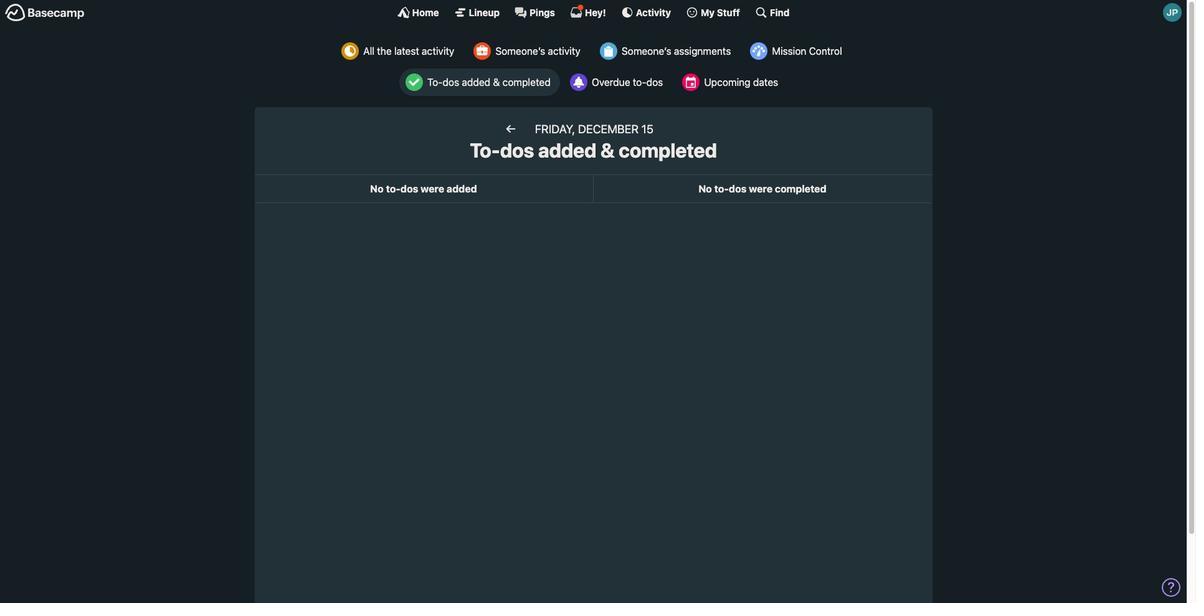 Task type: describe. For each thing, give the bounding box(es) containing it.
the
[[377, 45, 392, 57]]

lineup
[[469, 7, 500, 18]]

overdue to-dos link
[[564, 69, 673, 96]]

1 horizontal spatial &
[[601, 138, 615, 162]]

0 vertical spatial added
[[462, 77, 491, 88]]

pings
[[530, 7, 555, 18]]

mission control link
[[744, 37, 852, 65]]

no to-dos were added
[[370, 183, 477, 195]]

upcoming dates
[[704, 77, 779, 88]]

2 vertical spatial completed
[[775, 183, 827, 195]]

james peterson image
[[1164, 3, 1182, 22]]

were for added
[[421, 183, 444, 195]]

someone's activity
[[496, 45, 581, 57]]

assignment image
[[600, 42, 617, 60]]

my
[[701, 7, 715, 18]]

todo image
[[406, 74, 423, 91]]

my stuff
[[701, 7, 740, 18]]

lineup link
[[454, 6, 500, 19]]

15
[[642, 122, 654, 136]]

reports image
[[570, 74, 588, 91]]

dates
[[753, 77, 779, 88]]

hey!
[[585, 7, 606, 18]]

all
[[363, 45, 375, 57]]

to- for overdue to-dos
[[633, 77, 647, 88]]

no to-dos were completed
[[699, 183, 827, 195]]

main element
[[0, 0, 1187, 24]]

to- for no to-dos were added
[[386, 183, 401, 195]]

friday,
[[535, 122, 575, 136]]

someone's activity link
[[468, 37, 590, 65]]

latest
[[394, 45, 419, 57]]

upcoming dates link
[[676, 69, 788, 96]]

no for no to-dos were added
[[370, 183, 384, 195]]

someone's for someone's assignments
[[622, 45, 672, 57]]

no for no to-dos were completed
[[699, 183, 712, 195]]

someone's assignments link
[[594, 37, 741, 65]]

were for completed
[[749, 183, 773, 195]]

home
[[412, 7, 439, 18]]

1 vertical spatial to-dos added & completed
[[470, 138, 717, 162]]

to- for no to-dos were completed
[[715, 183, 729, 195]]

all the latest activity link
[[335, 37, 464, 65]]

mission
[[772, 45, 807, 57]]

2 vertical spatial added
[[447, 183, 477, 195]]

activity
[[636, 7, 671, 18]]

2 activity from the left
[[548, 45, 581, 57]]



Task type: vqa. For each thing, say whether or not it's contained in the screenshot.
second the Someone's from right
yes



Task type: locate. For each thing, give the bounding box(es) containing it.
0 vertical spatial completed
[[503, 77, 551, 88]]

home link
[[397, 6, 439, 19]]

activity up reports icon
[[548, 45, 581, 57]]

december
[[578, 122, 639, 136]]

upcoming
[[704, 77, 751, 88]]

assignments
[[674, 45, 731, 57]]

1 horizontal spatial activity
[[548, 45, 581, 57]]

overdue to-dos
[[592, 77, 663, 88]]

0 vertical spatial to-
[[427, 77, 443, 88]]

someone's inside "someone's assignments" link
[[622, 45, 672, 57]]

1 were from the left
[[421, 183, 444, 195]]

someone's up the "overdue to-dos"
[[622, 45, 672, 57]]

were
[[421, 183, 444, 195], [749, 183, 773, 195]]

1 horizontal spatial completed
[[619, 138, 717, 162]]

1 horizontal spatial to-
[[633, 77, 647, 88]]

0 vertical spatial to-dos added & completed
[[427, 77, 551, 88]]

pings button
[[515, 6, 555, 19]]

someone's assignments
[[622, 45, 731, 57]]

1 horizontal spatial no
[[699, 183, 712, 195]]

0 horizontal spatial to-
[[427, 77, 443, 88]]

dos for no to-dos were completed
[[729, 183, 747, 195]]

hey! button
[[570, 4, 606, 19]]

2 were from the left
[[749, 183, 773, 195]]

schedule image
[[683, 74, 700, 91]]

0 horizontal spatial completed
[[503, 77, 551, 88]]

2 someone's from the left
[[622, 45, 672, 57]]

to-dos added & completed link
[[399, 69, 560, 96]]

to-dos added & completed down person report image
[[427, 77, 551, 88]]

activity
[[422, 45, 455, 57], [548, 45, 581, 57]]

control
[[809, 45, 842, 57]]

to-
[[427, 77, 443, 88], [470, 138, 500, 162]]

to-dos added & completed down friday, december 15
[[470, 138, 717, 162]]

to-dos added & completed
[[427, 77, 551, 88], [470, 138, 717, 162]]

0 horizontal spatial someone's
[[496, 45, 545, 57]]

added
[[462, 77, 491, 88], [538, 138, 597, 162], [447, 183, 477, 195]]

overdue
[[592, 77, 630, 88]]

someone's for someone's activity
[[496, 45, 545, 57]]

switch accounts image
[[5, 3, 85, 22]]

friday, december 15
[[535, 122, 654, 136]]

← link
[[493, 120, 529, 138]]

0 vertical spatial &
[[493, 77, 500, 88]]

find
[[770, 7, 790, 18]]

1 horizontal spatial were
[[749, 183, 773, 195]]

0 horizontal spatial activity
[[422, 45, 455, 57]]

stuff
[[717, 7, 740, 18]]

& down december
[[601, 138, 615, 162]]

my stuff button
[[686, 6, 740, 19]]

2 no from the left
[[699, 183, 712, 195]]

no
[[370, 183, 384, 195], [699, 183, 712, 195]]

2 horizontal spatial completed
[[775, 183, 827, 195]]

&
[[493, 77, 500, 88], [601, 138, 615, 162]]

dos for overdue to-dos
[[647, 77, 663, 88]]

1 vertical spatial added
[[538, 138, 597, 162]]

to-
[[633, 77, 647, 88], [386, 183, 401, 195], [715, 183, 729, 195]]

dos for no to-dos were added
[[401, 183, 418, 195]]

←
[[506, 122, 517, 136]]

1 horizontal spatial someone's
[[622, 45, 672, 57]]

1 someone's from the left
[[496, 45, 545, 57]]

activity link
[[621, 6, 671, 19]]

activity report image
[[342, 42, 359, 60]]

0 horizontal spatial no
[[370, 183, 384, 195]]

dos
[[443, 77, 459, 88], [647, 77, 663, 88], [500, 138, 534, 162], [401, 183, 418, 195], [729, 183, 747, 195]]

mission control image
[[751, 42, 768, 60]]

0 horizontal spatial were
[[421, 183, 444, 195]]

1 horizontal spatial to-
[[470, 138, 500, 162]]

0 horizontal spatial &
[[493, 77, 500, 88]]

1 activity from the left
[[422, 45, 455, 57]]

find button
[[755, 6, 790, 19]]

someone's right person report image
[[496, 45, 545, 57]]

2 horizontal spatial to-
[[715, 183, 729, 195]]

& down the someone's activity link
[[493, 77, 500, 88]]

completed
[[503, 77, 551, 88], [619, 138, 717, 162], [775, 183, 827, 195]]

1 vertical spatial to-
[[470, 138, 500, 162]]

person report image
[[474, 42, 491, 60]]

1 vertical spatial completed
[[619, 138, 717, 162]]

activity right the latest
[[422, 45, 455, 57]]

all the latest activity
[[363, 45, 455, 57]]

0 horizontal spatial to-
[[386, 183, 401, 195]]

mission control
[[772, 45, 842, 57]]

1 vertical spatial &
[[601, 138, 615, 162]]

someone's
[[496, 45, 545, 57], [622, 45, 672, 57]]

1 no from the left
[[370, 183, 384, 195]]



